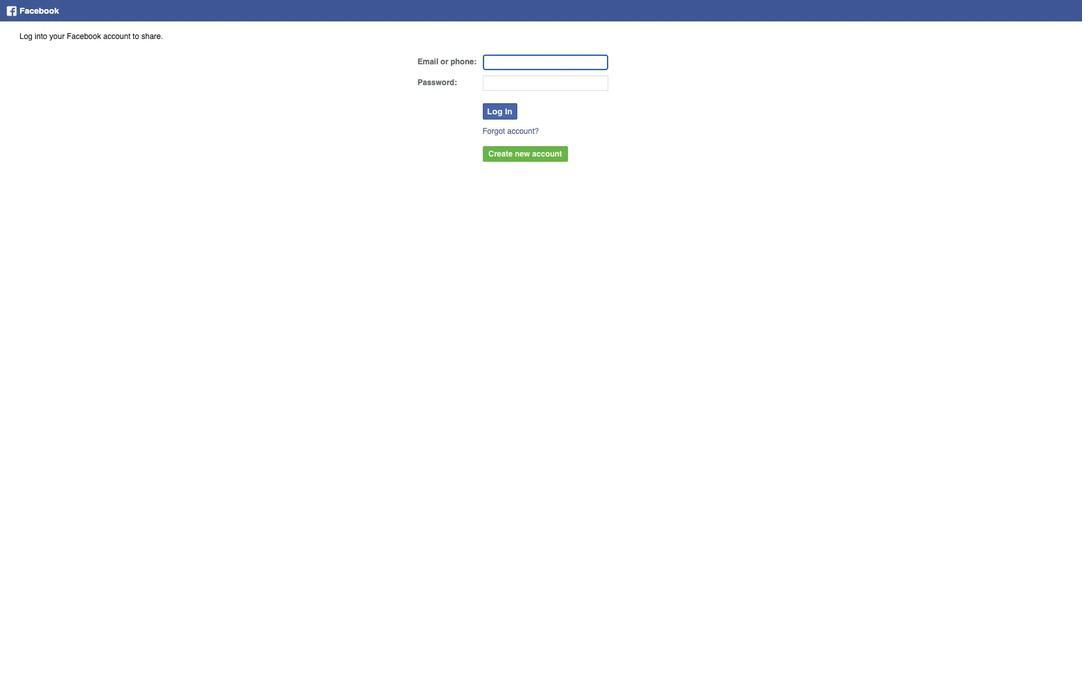 Task type: vqa. For each thing, say whether or not it's contained in the screenshot.
password field
yes



Task type: locate. For each thing, give the bounding box(es) containing it.
None text field
[[483, 55, 608, 71]]

forgot account?
[[483, 127, 539, 136]]

share.
[[141, 32, 163, 41]]

or
[[441, 58, 449, 67]]

0 vertical spatial account
[[103, 32, 131, 41]]

1 vertical spatial account
[[533, 150, 562, 159]]

email or phone:
[[418, 58, 477, 67]]

to
[[133, 32, 139, 41]]

1 vertical spatial facebook
[[67, 32, 101, 41]]

forgot account? link
[[483, 127, 539, 136]]

account inside 'button'
[[533, 150, 562, 159]]

None submit
[[487, 106, 513, 118]]

account left to
[[103, 32, 131, 41]]

facebook up into
[[20, 6, 59, 16]]

account
[[103, 32, 131, 41], [533, 150, 562, 159]]

1 horizontal spatial account
[[533, 150, 562, 159]]

None password field
[[483, 76, 608, 91]]

email
[[418, 58, 439, 67]]

facebook right your
[[67, 32, 101, 41]]

0 horizontal spatial facebook
[[20, 6, 59, 16]]

account right new
[[533, 150, 562, 159]]

1 horizontal spatial facebook
[[67, 32, 101, 41]]

facebook
[[20, 6, 59, 16], [67, 32, 101, 41]]

0 vertical spatial facebook
[[20, 6, 59, 16]]



Task type: describe. For each thing, give the bounding box(es) containing it.
new
[[515, 150, 530, 159]]

into
[[35, 32, 47, 41]]

your
[[49, 32, 65, 41]]

account?
[[508, 127, 539, 136]]

phone:
[[451, 58, 477, 67]]

create new account button
[[483, 147, 568, 162]]

forgot
[[483, 127, 505, 136]]

0 horizontal spatial account
[[103, 32, 131, 41]]

password:
[[418, 78, 457, 87]]

log
[[20, 32, 33, 41]]

create new account
[[489, 150, 562, 159]]

log into your facebook account to share.
[[20, 32, 163, 41]]

create
[[489, 150, 513, 159]]



